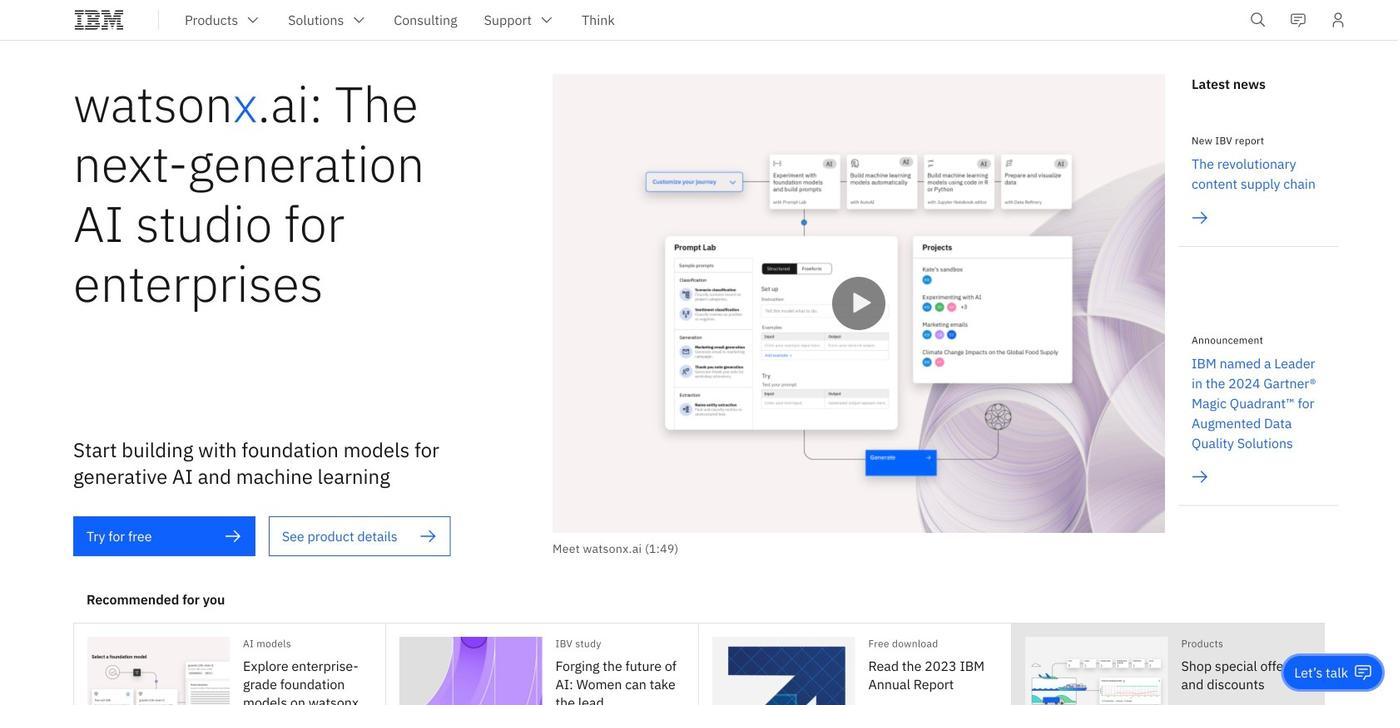 Task type: describe. For each thing, give the bounding box(es) containing it.
let's talk element
[[1295, 664, 1349, 683]]



